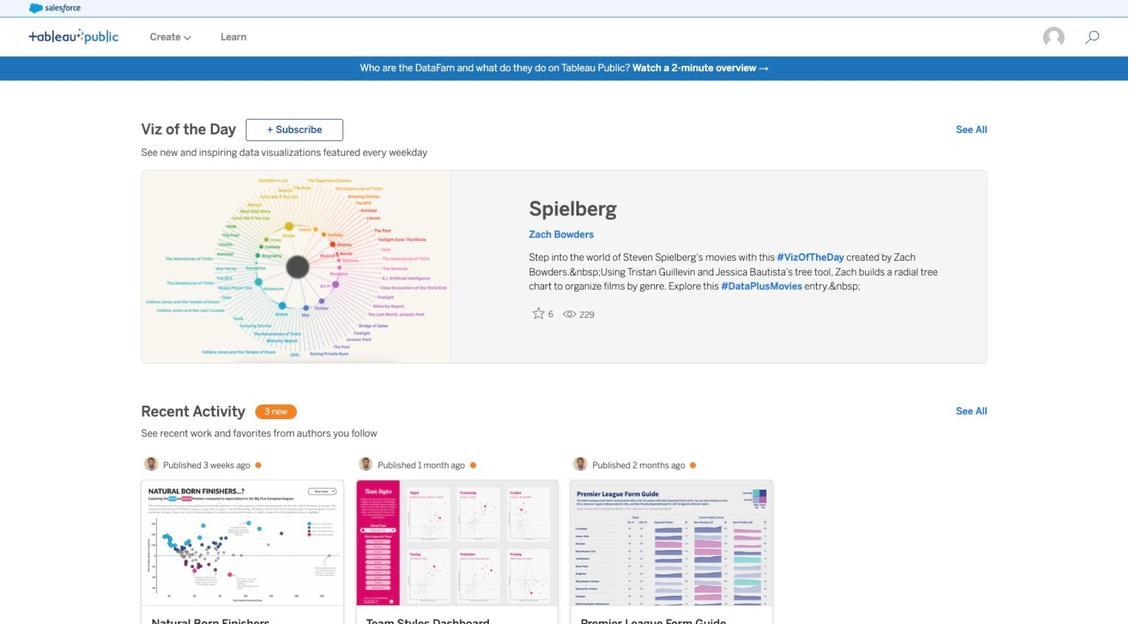 Task type: vqa. For each thing, say whether or not it's contained in the screenshot.
LIST BOX
no



Task type: locate. For each thing, give the bounding box(es) containing it.
viz of the day heading
[[141, 120, 236, 140]]

1 ben norland image from the left
[[359, 457, 373, 471]]

1 horizontal spatial ben norland image
[[574, 457, 588, 471]]

salesforce logo image
[[29, 4, 81, 13]]

2 horizontal spatial workbook thumbnail image
[[571, 481, 773, 606]]

ben norland image for second workbook thumbnail from the left
[[359, 457, 373, 471]]

2 ben norland image from the left
[[574, 457, 588, 471]]

gary.orlando image
[[1043, 26, 1066, 49]]

Add Favorite button
[[529, 304, 558, 323]]

logo image
[[29, 28, 119, 44]]

0 horizontal spatial workbook thumbnail image
[[142, 481, 343, 606]]

ben norland image
[[144, 457, 159, 471]]

recent activity heading
[[141, 402, 246, 422]]

workbook thumbnail image
[[142, 481, 343, 606], [357, 481, 558, 606], [571, 481, 773, 606]]

1 horizontal spatial workbook thumbnail image
[[357, 481, 558, 606]]

0 horizontal spatial ben norland image
[[359, 457, 373, 471]]

ben norland image
[[359, 457, 373, 471], [574, 457, 588, 471]]

see all recent activity element
[[957, 405, 988, 419]]



Task type: describe. For each thing, give the bounding box(es) containing it.
see new and inspiring data visualizations featured every weekday element
[[141, 146, 988, 160]]

1 workbook thumbnail image from the left
[[142, 481, 343, 606]]

tableau public viz of the day image
[[142, 171, 452, 364]]

3 workbook thumbnail image from the left
[[571, 481, 773, 606]]

2 workbook thumbnail image from the left
[[357, 481, 558, 606]]

ben norland image for 1st workbook thumbnail from right
[[574, 457, 588, 471]]

create image
[[181, 36, 192, 40]]

add favorite image
[[533, 308, 545, 320]]

see all viz of the day element
[[957, 123, 988, 137]]

go to search image
[[1071, 30, 1115, 45]]

see recent work and favorites from authors you follow element
[[141, 427, 988, 441]]



